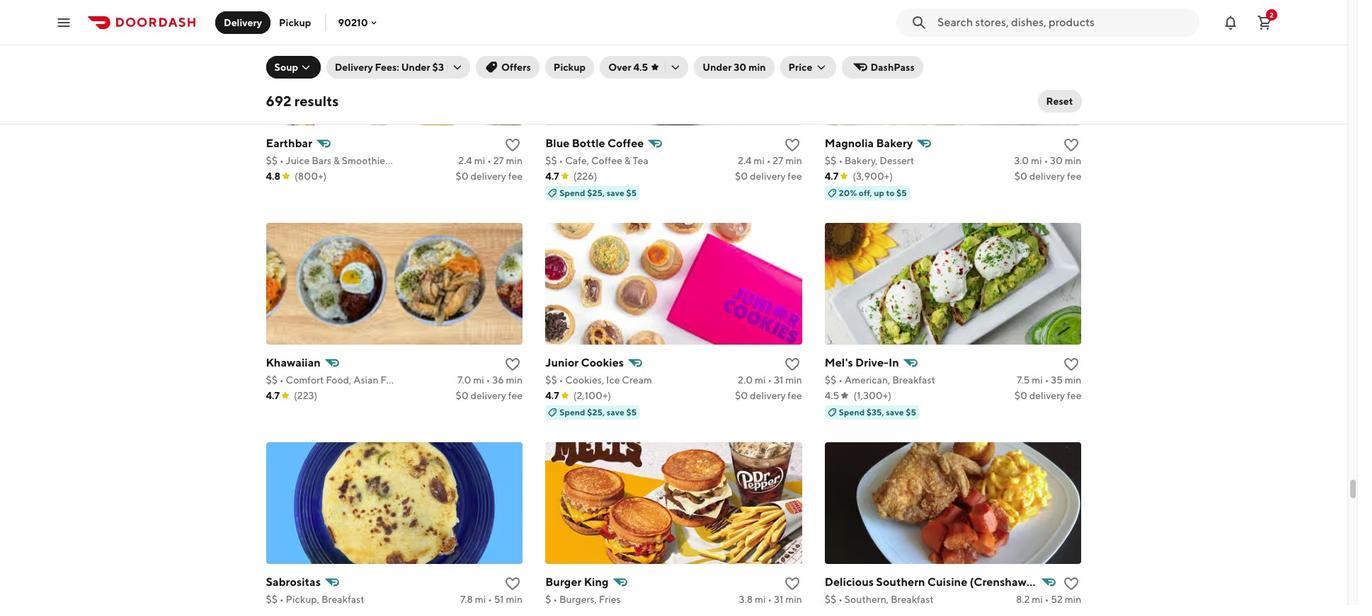 Task type: describe. For each thing, give the bounding box(es) containing it.
$$ • juice bars & smoothies, snacks
[[266, 155, 426, 166]]

$$ for khawaiian
[[266, 375, 278, 386]]

$$ • cookies, ice cream
[[546, 375, 653, 386]]

over 4.5
[[609, 62, 648, 73]]

$$ for mel's drive-in
[[825, 375, 837, 386]]

mi for burger king
[[755, 594, 766, 605]]

notification bell image
[[1223, 14, 1240, 31]]

king
[[584, 576, 609, 589]]

delivery for junior cookies
[[750, 390, 786, 401]]

$25, for cookies
[[587, 407, 605, 418]]

0 vertical spatial pickup button
[[271, 11, 320, 34]]

under 30 min
[[703, 62, 766, 73]]

2.0 mi • 31 min
[[738, 375, 803, 386]]

$$ for blue bottle coffee
[[546, 155, 557, 166]]

$$ • southern, breakfast
[[825, 594, 934, 605]]

magnolia bakery
[[825, 136, 913, 150]]

pickup,
[[286, 594, 320, 605]]

delicious
[[825, 576, 874, 589]]

min for magnolia bakery
[[1065, 155, 1082, 166]]

$3
[[433, 62, 444, 73]]

(1,300+)
[[854, 390, 892, 401]]

save for bottle
[[607, 187, 625, 198]]

delivery for magnolia bakery
[[1030, 170, 1066, 182]]

$ • burgers, fries
[[546, 594, 621, 605]]

burger king
[[546, 576, 609, 589]]

price button
[[780, 56, 837, 79]]

2
[[1270, 10, 1274, 19]]

breakfast for sabrositas
[[322, 594, 365, 605]]

4.8
[[266, 170, 281, 182]]

click to add this store to your saved list image for king
[[784, 576, 801, 593]]

over
[[609, 62, 632, 73]]

dashpass
[[871, 62, 915, 73]]

up
[[874, 187, 885, 198]]

$35,
[[867, 407, 885, 418]]

7.0 mi • 36 min
[[458, 375, 523, 386]]

(2,100+)
[[574, 390, 611, 401]]

2.4 for blue bottle coffee
[[738, 155, 752, 166]]

bottle
[[572, 136, 606, 150]]

click to add this store to your saved list image for mel's drive-in
[[1064, 356, 1081, 373]]

reset
[[1047, 96, 1074, 107]]

$$ • pickup, breakfast
[[266, 594, 365, 605]]

smoothies,
[[342, 155, 392, 166]]

$$ for sabrositas
[[266, 594, 278, 605]]

(800+)
[[295, 170, 327, 182]]

fee for khawaiian
[[508, 390, 523, 401]]

min inside button
[[749, 62, 766, 73]]

$$ • american, breakfast
[[825, 375, 936, 386]]

off,
[[859, 187, 873, 198]]

delivery fees: under $3
[[335, 62, 444, 73]]

in
[[889, 356, 899, 370]]

fries
[[599, 594, 621, 605]]

dashpass button
[[843, 56, 924, 79]]

magnolia
[[825, 136, 874, 150]]

4.7 for junior cookies
[[546, 390, 559, 401]]

692
[[266, 93, 292, 109]]

mi for mel's drive-in
[[1032, 375, 1043, 386]]

spend for mel's
[[839, 407, 865, 418]]

$$ for delicious southern cuisine (crenshaw blvd)
[[825, 594, 837, 605]]

31 for burger king
[[774, 594, 784, 605]]

7.8 mi • 51 min
[[461, 594, 523, 605]]

7.0
[[458, 375, 471, 386]]

$$ for earthbar
[[266, 155, 278, 166]]

4.7 for magnolia bakery
[[825, 170, 839, 182]]

delivery for blue bottle coffee
[[750, 170, 786, 182]]

fee for blue bottle coffee
[[788, 170, 803, 182]]

$5 for junior cookies
[[627, 407, 637, 418]]

southern
[[877, 576, 926, 589]]

offers button
[[476, 56, 540, 79]]

1 vertical spatial 30
[[1051, 155, 1063, 166]]

$​0 delivery fee for blue bottle coffee
[[735, 170, 803, 182]]

(223)
[[294, 390, 318, 401]]

$25, for bottle
[[587, 187, 605, 198]]

bars
[[312, 155, 332, 166]]

burgers,
[[560, 594, 597, 605]]

drive-
[[856, 356, 889, 370]]

cream
[[622, 375, 653, 386]]

$5 right to
[[897, 187, 907, 198]]

2.0
[[738, 375, 753, 386]]

click to add this store to your saved list image for bottle
[[784, 136, 801, 153]]

(crenshaw
[[970, 576, 1027, 589]]

american,
[[845, 375, 891, 386]]

8.2 mi • 52 min
[[1017, 594, 1082, 605]]

min for burger king
[[786, 594, 803, 605]]

cafe,
[[565, 155, 589, 166]]

cuisine
[[928, 576, 968, 589]]

20%
[[839, 187, 857, 198]]

to
[[887, 187, 895, 198]]

fee for magnolia bakery
[[1068, 170, 1082, 182]]

save for cookies
[[607, 407, 625, 418]]

junior cookies
[[546, 356, 624, 370]]

over 4.5 button
[[600, 56, 689, 79]]

delivery for earthbar
[[471, 170, 506, 182]]

31 for junior cookies
[[774, 375, 784, 386]]

$$ • comfort food, asian food
[[266, 375, 404, 386]]

$$ for magnolia bakery
[[825, 155, 837, 166]]

cookies,
[[565, 375, 604, 386]]

3.8
[[739, 594, 753, 605]]

4.7 for khawaiian
[[266, 390, 280, 401]]

8.2
[[1017, 594, 1030, 605]]

2 button
[[1251, 8, 1279, 36]]

$​0 for earthbar
[[456, 170, 469, 182]]

& for earthbar
[[334, 155, 340, 166]]

$​0 for khawaiian
[[456, 390, 469, 401]]

burger
[[546, 576, 582, 589]]

90210
[[338, 17, 368, 28]]

bakery
[[877, 136, 913, 150]]

min for sabrositas
[[506, 594, 523, 605]]

offers
[[502, 62, 531, 73]]

click to add this store to your saved list image up 7.8 mi • 51 min at bottom
[[505, 576, 522, 593]]

click to add this store to your saved list image for earthbar
[[505, 136, 522, 153]]

(3,900+)
[[853, 170, 893, 182]]

1 vertical spatial coffee
[[591, 155, 623, 166]]

mel's
[[825, 356, 854, 370]]

1 under from the left
[[401, 62, 431, 73]]

breakfast for delicious southern cuisine (crenshaw blvd)
[[891, 594, 934, 605]]

1 vertical spatial pickup button
[[545, 56, 595, 79]]

$
[[546, 594, 551, 605]]

save for drive-
[[886, 407, 904, 418]]

$​0 for magnolia bakery
[[1015, 170, 1028, 182]]

mel's drive-in
[[825, 356, 899, 370]]

dessert
[[880, 155, 915, 166]]

27 for blue bottle coffee
[[773, 155, 784, 166]]

soup button
[[266, 56, 321, 79]]

7.5 mi • 35 min
[[1017, 375, 1082, 386]]

$$ • bakery, dessert
[[825, 155, 915, 166]]

bakery,
[[845, 155, 878, 166]]

1 horizontal spatial 4.5
[[825, 390, 840, 401]]

junior
[[546, 356, 579, 370]]

52
[[1051, 594, 1063, 605]]

$$ • cafe, coffee & tea
[[546, 155, 649, 166]]

price
[[789, 62, 813, 73]]

delivery for delivery fees: under $3
[[335, 62, 373, 73]]



Task type: vqa. For each thing, say whether or not it's contained in the screenshot.


Task type: locate. For each thing, give the bounding box(es) containing it.
$$
[[266, 155, 278, 166], [546, 155, 557, 166], [825, 155, 837, 166], [266, 375, 278, 386], [546, 375, 557, 386], [825, 375, 837, 386], [266, 594, 278, 605], [825, 594, 837, 605]]

click to add this store to your saved list image up 7.0 mi • 36 min
[[505, 356, 522, 373]]

31
[[774, 375, 784, 386], [774, 594, 784, 605]]

min right 35
[[1065, 375, 1082, 386]]

under inside button
[[703, 62, 732, 73]]

click to add this store to your saved list image for southern
[[1064, 576, 1081, 593]]

0 horizontal spatial &
[[334, 155, 340, 166]]

spend
[[560, 187, 586, 198], [560, 407, 586, 418], [839, 407, 865, 418]]

spend $25, save $5
[[560, 187, 637, 198], [560, 407, 637, 418]]

0 vertical spatial delivery
[[224, 17, 262, 28]]

click to add this store to your saved list image left magnolia at the top right
[[784, 136, 801, 153]]

1 vertical spatial 4.5
[[825, 390, 840, 401]]

$​0 delivery fee for mel's drive-in
[[1015, 390, 1082, 401]]

blvd)
[[1029, 576, 1057, 589]]

min right 36 on the left bottom of the page
[[506, 375, 523, 386]]

snacks
[[394, 155, 426, 166]]

& for blue bottle coffee
[[625, 155, 631, 166]]

min right 2.0
[[786, 375, 803, 386]]

$5 right $35,
[[906, 407, 917, 418]]

0 horizontal spatial 30
[[734, 62, 747, 73]]

mi for sabrositas
[[475, 594, 486, 605]]

asian
[[354, 375, 379, 386]]

ice
[[606, 375, 620, 386]]

1 31 from the top
[[774, 375, 784, 386]]

0 vertical spatial 31
[[774, 375, 784, 386]]

0 vertical spatial $25,
[[587, 187, 605, 198]]

$​0 delivery fee
[[456, 170, 523, 182], [735, 170, 803, 182], [1015, 170, 1082, 182], [456, 390, 523, 401], [735, 390, 803, 401], [1015, 390, 1082, 401]]

4.5 down the mel's
[[825, 390, 840, 401]]

pickup up soup 'button'
[[279, 17, 311, 28]]

min right 3.8
[[786, 594, 803, 605]]

4.7 left the (223)
[[266, 390, 280, 401]]

1 2.4 from the left
[[459, 155, 472, 166]]

0 horizontal spatial pickup button
[[271, 11, 320, 34]]

2 under from the left
[[703, 62, 732, 73]]

0 horizontal spatial under
[[401, 62, 431, 73]]

3.0
[[1015, 155, 1030, 166]]

36
[[492, 375, 504, 386]]

spend for junior
[[560, 407, 586, 418]]

juice
[[286, 155, 310, 166]]

fee
[[508, 170, 523, 182], [788, 170, 803, 182], [1068, 170, 1082, 182], [508, 390, 523, 401], [788, 390, 803, 401], [1068, 390, 1082, 401]]

1 horizontal spatial pickup button
[[545, 56, 595, 79]]

(226)
[[574, 170, 598, 182]]

30 inside button
[[734, 62, 747, 73]]

& right bars
[[334, 155, 340, 166]]

$5 down cream
[[627, 407, 637, 418]]

3.8 mi • 31 min
[[739, 594, 803, 605]]

$​0 for mel's drive-in
[[1015, 390, 1028, 401]]

mi for magnolia bakery
[[1032, 155, 1043, 166]]

click to add this store to your saved list image left blue on the left top of page
[[505, 136, 522, 153]]

2 31 from the top
[[774, 594, 784, 605]]

2 2.4 from the left
[[738, 155, 752, 166]]

2 spend $25, save $5 from the top
[[560, 407, 637, 418]]

delivery
[[471, 170, 506, 182], [750, 170, 786, 182], [1030, 170, 1066, 182], [471, 390, 506, 401], [750, 390, 786, 401], [1030, 390, 1066, 401]]

sabrositas
[[266, 576, 321, 589]]

click to add this store to your saved list image for junior cookies
[[784, 356, 801, 373]]

delicious southern cuisine (crenshaw blvd)
[[825, 576, 1057, 589]]

51
[[494, 594, 504, 605]]

1 horizontal spatial 2.4
[[738, 155, 752, 166]]

30 left price
[[734, 62, 747, 73]]

min for blue bottle coffee
[[786, 155, 803, 166]]

0 vertical spatial 30
[[734, 62, 747, 73]]

$​0 delivery fee for khawaiian
[[456, 390, 523, 401]]

food,
[[326, 375, 352, 386]]

1 horizontal spatial 2.4 mi • 27 min
[[738, 155, 803, 166]]

0 vertical spatial pickup
[[279, 17, 311, 28]]

4.5 right over
[[634, 62, 648, 73]]

cookies
[[581, 356, 624, 370]]

&
[[334, 155, 340, 166], [625, 155, 631, 166]]

$$ up '4.8'
[[266, 155, 278, 166]]

1 horizontal spatial &
[[625, 155, 631, 166]]

earthbar
[[266, 136, 312, 150]]

breakfast right pickup,
[[322, 594, 365, 605]]

tea
[[633, 155, 649, 166]]

1 vertical spatial delivery
[[335, 62, 373, 73]]

0 horizontal spatial 2.4 mi • 27 min
[[459, 155, 523, 166]]

delivery
[[224, 17, 262, 28], [335, 62, 373, 73]]

4.7 down magnolia at the top right
[[825, 170, 839, 182]]

1 horizontal spatial 27
[[773, 155, 784, 166]]

7.8
[[461, 594, 473, 605]]

mi for delicious southern cuisine (crenshaw blvd)
[[1032, 594, 1043, 605]]

1 horizontal spatial 30
[[1051, 155, 1063, 166]]

$​0 delivery fee for earthbar
[[456, 170, 523, 182]]

0 vertical spatial coffee
[[608, 136, 644, 150]]

$5 for blue bottle coffee
[[627, 187, 637, 198]]

reset button
[[1038, 90, 1082, 113]]

spend $25, save $5 for cookies
[[560, 407, 637, 418]]

under
[[401, 62, 431, 73], [703, 62, 732, 73]]

spend $35, save $5
[[839, 407, 917, 418]]

& left tea at the top of the page
[[625, 155, 631, 166]]

spend $25, save $5 down (2,100+)
[[560, 407, 637, 418]]

min for earthbar
[[506, 155, 523, 166]]

27
[[494, 155, 504, 166], [773, 155, 784, 166]]

1 vertical spatial $25,
[[587, 407, 605, 418]]

0 horizontal spatial 2.4
[[459, 155, 472, 166]]

35
[[1051, 375, 1063, 386]]

0 vertical spatial 4.5
[[634, 62, 648, 73]]

1 vertical spatial 31
[[774, 594, 784, 605]]

$25, down (2,100+)
[[587, 407, 605, 418]]

min left bakery,
[[786, 155, 803, 166]]

0 horizontal spatial 27
[[494, 155, 504, 166]]

delivery for mel's drive-in
[[1030, 390, 1066, 401]]

results
[[295, 93, 339, 109]]

mi for khawaiian
[[473, 375, 484, 386]]

0 vertical spatial spend $25, save $5
[[560, 187, 637, 198]]

4.7 left (226)
[[546, 170, 559, 182]]

spend $25, save $5 for bottle
[[560, 187, 637, 198]]

31 right 3.8
[[774, 594, 784, 605]]

save right $35,
[[886, 407, 904, 418]]

2 & from the left
[[625, 155, 631, 166]]

0 horizontal spatial 4.5
[[634, 62, 648, 73]]

delivery for delivery
[[224, 17, 262, 28]]

pickup button
[[271, 11, 320, 34], [545, 56, 595, 79]]

$$ for junior cookies
[[546, 375, 557, 386]]

click to add this store to your saved list image for magnolia bakery
[[1064, 136, 1081, 153]]

2.4 mi • 27 min for earthbar
[[459, 155, 523, 166]]

$$ down junior
[[546, 375, 557, 386]]

min left cafe, on the left top of page
[[506, 155, 523, 166]]

click to add this store to your saved list image up 3.8 mi • 31 min
[[784, 576, 801, 593]]

min right 3.0
[[1065, 155, 1082, 166]]

•
[[280, 155, 284, 166], [487, 155, 492, 166], [559, 155, 563, 166], [767, 155, 771, 166], [839, 155, 843, 166], [1044, 155, 1049, 166], [280, 375, 284, 386], [486, 375, 490, 386], [559, 375, 563, 386], [768, 375, 772, 386], [839, 375, 843, 386], [1045, 375, 1049, 386], [280, 594, 284, 605], [488, 594, 492, 605], [553, 594, 558, 605], [768, 594, 772, 605], [839, 594, 843, 605], [1045, 594, 1050, 605]]

4.7 for blue bottle coffee
[[546, 170, 559, 182]]

30 right 3.0
[[1051, 155, 1063, 166]]

$​0 for blue bottle coffee
[[735, 170, 748, 182]]

coffee up tea at the top of the page
[[608, 136, 644, 150]]

spend left $35,
[[839, 407, 865, 418]]

spend for blue
[[560, 187, 586, 198]]

save down (2,100+)
[[607, 407, 625, 418]]

pickup left over
[[554, 62, 586, 73]]

$$ down the mel's
[[825, 375, 837, 386]]

food
[[381, 375, 404, 386]]

breakfast down in
[[893, 375, 936, 386]]

Store search: begin typing to search for stores available on DoorDash text field
[[938, 15, 1192, 30]]

delivery for khawaiian
[[471, 390, 506, 401]]

$​0
[[456, 170, 469, 182], [735, 170, 748, 182], [1015, 170, 1028, 182], [456, 390, 469, 401], [735, 390, 748, 401], [1015, 390, 1028, 401]]

spend down (226)
[[560, 187, 586, 198]]

4.7
[[546, 170, 559, 182], [825, 170, 839, 182], [266, 390, 280, 401], [546, 390, 559, 401]]

min right the 51
[[506, 594, 523, 605]]

open menu image
[[55, 14, 72, 31]]

2.4 for earthbar
[[459, 155, 472, 166]]

fee for earthbar
[[508, 170, 523, 182]]

save down "$$ • cafe, coffee & tea"
[[607, 187, 625, 198]]

click to add this store to your saved list image up 8.2 mi • 52 min
[[1064, 576, 1081, 593]]

2 27 from the left
[[773, 155, 784, 166]]

4.5 inside over 4.5 button
[[634, 62, 648, 73]]

under 30 min button
[[694, 56, 775, 79]]

$​0 for junior cookies
[[735, 390, 748, 401]]

coffee
[[608, 136, 644, 150], [591, 155, 623, 166]]

2.4 mi • 27 min
[[459, 155, 523, 166], [738, 155, 803, 166]]

mi for blue bottle coffee
[[754, 155, 765, 166]]

27 for earthbar
[[494, 155, 504, 166]]

1 vertical spatial spend $25, save $5
[[560, 407, 637, 418]]

$​0 delivery fee for junior cookies
[[735, 390, 803, 401]]

pickup
[[279, 17, 311, 28], [554, 62, 586, 73]]

1 horizontal spatial delivery
[[335, 62, 373, 73]]

$$ down khawaiian on the left bottom
[[266, 375, 278, 386]]

1 horizontal spatial pickup
[[554, 62, 586, 73]]

1 $25, from the top
[[587, 187, 605, 198]]

1 vertical spatial pickup
[[554, 62, 586, 73]]

20% off, up to $5
[[839, 187, 907, 198]]

pickup button up soup 'button'
[[271, 11, 320, 34]]

delivery inside button
[[224, 17, 262, 28]]

min for khawaiian
[[506, 375, 523, 386]]

$​0 delivery fee for magnolia bakery
[[1015, 170, 1082, 182]]

$$ down delicious
[[825, 594, 837, 605]]

click to add this store to your saved list image for khawaiian
[[505, 356, 522, 373]]

1 & from the left
[[334, 155, 340, 166]]

4.7 down junior
[[546, 390, 559, 401]]

$25, down (226)
[[587, 187, 605, 198]]

spend down (2,100+)
[[560, 407, 586, 418]]

spend $25, save $5 down (226)
[[560, 187, 637, 198]]

0 horizontal spatial delivery
[[224, 17, 262, 28]]

2 2.4 mi • 27 min from the left
[[738, 155, 803, 166]]

fee for junior cookies
[[788, 390, 803, 401]]

$25,
[[587, 187, 605, 198], [587, 407, 605, 418]]

coffee down blue bottle coffee
[[591, 155, 623, 166]]

1 horizontal spatial under
[[703, 62, 732, 73]]

1 2.4 mi • 27 min from the left
[[459, 155, 523, 166]]

0 horizontal spatial pickup
[[279, 17, 311, 28]]

khawaiian
[[266, 356, 321, 370]]

min left price
[[749, 62, 766, 73]]

click to add this store to your saved list image
[[505, 136, 522, 153], [1064, 136, 1081, 153], [505, 356, 522, 373], [784, 356, 801, 373], [1064, 356, 1081, 373]]

min for junior cookies
[[786, 375, 803, 386]]

mi for junior cookies
[[755, 375, 766, 386]]

min right "52"
[[1065, 594, 1082, 605]]

7.5
[[1017, 375, 1030, 386]]

breakfast for mel's drive-in
[[893, 375, 936, 386]]

30
[[734, 62, 747, 73], [1051, 155, 1063, 166]]

$$ down magnolia at the top right
[[825, 155, 837, 166]]

mi for earthbar
[[474, 155, 485, 166]]

southern,
[[845, 594, 889, 605]]

4.5
[[634, 62, 648, 73], [825, 390, 840, 401]]

pickup button left over
[[545, 56, 595, 79]]

click to add this store to your saved list image up 7.5 mi • 35 min on the right of page
[[1064, 356, 1081, 373]]

min for mel's drive-in
[[1065, 375, 1082, 386]]

min for delicious southern cuisine (crenshaw blvd)
[[1065, 594, 1082, 605]]

3 items, open order cart image
[[1257, 14, 1274, 31]]

$$ down sabrositas
[[266, 594, 278, 605]]

click to add this store to your saved list image up 3.0 mi • 30 min
[[1064, 136, 1081, 153]]

2 $25, from the top
[[587, 407, 605, 418]]

soup
[[275, 62, 298, 73]]

click to add this store to your saved list image
[[784, 136, 801, 153], [505, 576, 522, 593], [784, 576, 801, 593], [1064, 576, 1081, 593]]

2.4
[[459, 155, 472, 166], [738, 155, 752, 166]]

delivery button
[[215, 11, 271, 34]]

$5 for mel's drive-in
[[906, 407, 917, 418]]

1 spend $25, save $5 from the top
[[560, 187, 637, 198]]

692 results
[[266, 93, 339, 109]]

$$ down blue on the left top of page
[[546, 155, 557, 166]]

mi
[[474, 155, 485, 166], [754, 155, 765, 166], [1032, 155, 1043, 166], [473, 375, 484, 386], [755, 375, 766, 386], [1032, 375, 1043, 386], [475, 594, 486, 605], [755, 594, 766, 605], [1032, 594, 1043, 605]]

click to add this store to your saved list image up the 2.0 mi • 31 min
[[784, 356, 801, 373]]

fees:
[[375, 62, 399, 73]]

blue
[[546, 136, 570, 150]]

fee for mel's drive-in
[[1068, 390, 1082, 401]]

90210 button
[[338, 17, 379, 28]]

2.4 mi • 27 min for blue bottle coffee
[[738, 155, 803, 166]]

1 27 from the left
[[494, 155, 504, 166]]

$5 down tea at the top of the page
[[627, 187, 637, 198]]

31 right 2.0
[[774, 375, 784, 386]]

breakfast down southern
[[891, 594, 934, 605]]

blue bottle coffee
[[546, 136, 644, 150]]



